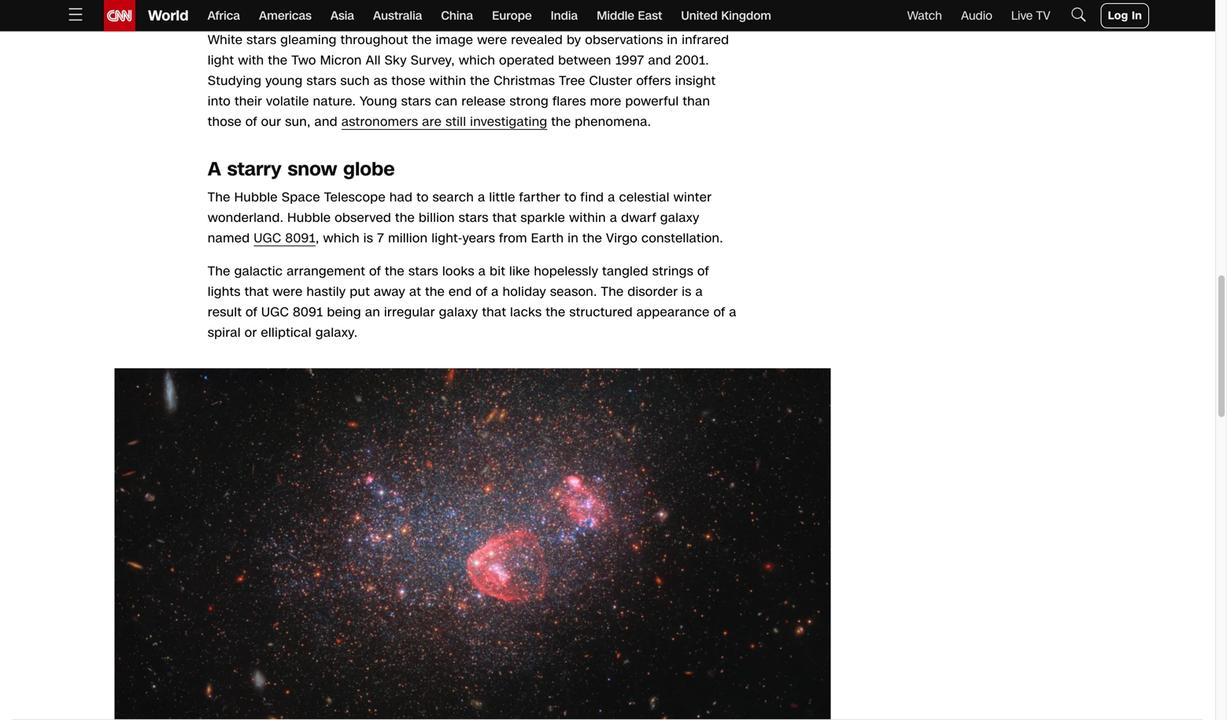Task type: describe. For each thing, give the bounding box(es) containing it.
0 vertical spatial is
[[364, 230, 373, 247]]

united
[[681, 7, 718, 24]]

starry
[[227, 156, 282, 183]]

audio link
[[961, 7, 993, 24]]

than
[[683, 93, 711, 110]]

nature.
[[313, 93, 356, 110]]

the up release
[[470, 72, 490, 90]]

1 to from the left
[[417, 189, 429, 206]]

8091 inside "the galactic arrangement of the stars looks a bit like hopelessly tangled strings of lights that were hastily put away at the end of a holiday season. the disorder is a result of ugc 8091 being an irregular galaxy that lacks the structured appearance of a spiral or elliptical galaxy."
[[293, 304, 323, 321]]

earth
[[531, 230, 564, 247]]

were inside "the galactic arrangement of the stars looks a bit like hopelessly tangled strings of lights that were hastily put away at the end of a holiday season. the disorder is a result of ugc 8091 being an irregular galaxy that lacks the structured appearance of a spiral or elliptical galaxy."
[[273, 283, 303, 301]]

still
[[446, 113, 466, 131]]

image
[[436, 31, 473, 49]]

telescope
[[324, 189, 386, 206]]

in inside white stars gleaming throughout the image were revealed by observations in infrared light with the two micron all sky survey, which operated between 1997 and 2001. studying young stars such as those within the christmas tree cluster offers insight into their volatile nature. young stars can release strong flares more powerful than those of our sun, and
[[667, 31, 678, 49]]

0 vertical spatial those
[[392, 72, 426, 90]]

stars up are
[[401, 93, 431, 110]]

of right appearance
[[714, 304, 726, 321]]

1 vertical spatial and
[[315, 113, 338, 131]]

stars up with
[[247, 31, 277, 49]]

2001.
[[675, 52, 709, 69]]

stars up nature. at the top left of page
[[307, 72, 337, 90]]

one billion stars twinkle within the dwarf galaxy ugc 8091, which is 7 million light-years away. image
[[115, 369, 831, 721]]

galaxy inside "the galactic arrangement of the stars looks a bit like hopelessly tangled strings of lights that were hastily put away at the end of a holiday season. the disorder is a result of ugc 8091 being an irregular galaxy that lacks the structured appearance of a spiral or elliptical galaxy."
[[439, 304, 478, 321]]

a right find
[[608, 189, 616, 206]]

sparkle
[[521, 209, 566, 227]]

virgo
[[606, 230, 638, 247]]

two
[[292, 52, 316, 69]]

india
[[551, 7, 578, 24]]

christmas
[[494, 72, 555, 90]]

a right appearance
[[730, 304, 737, 321]]

appearance
[[637, 304, 710, 321]]

astronomers are still investigating the phenomena.
[[342, 113, 651, 131]]

in
[[1132, 8, 1143, 23]]

galactic
[[234, 263, 283, 280]]

africa link
[[208, 0, 240, 31]]

0 vertical spatial 8091
[[285, 230, 316, 247]]

such
[[341, 72, 370, 90]]

had
[[390, 189, 413, 206]]

the down season.
[[546, 304, 566, 321]]

1 vertical spatial that
[[245, 283, 269, 301]]

stars inside the hubble space telescope had to search a little farther to find a celestial winter wonderland. hubble observed the billion stars that sparkle within a dwarf galaxy named
[[459, 209, 489, 227]]

0 vertical spatial ugc
[[254, 230, 281, 247]]

constellation.
[[642, 230, 724, 247]]

that inside the hubble space telescope had to search a little farther to find a celestial winter wonderland. hubble observed the billion stars that sparkle within a dwarf galaxy named
[[493, 209, 517, 227]]

7
[[377, 230, 384, 247]]

search
[[433, 189, 474, 206]]

put
[[350, 283, 370, 301]]

space
[[282, 189, 320, 206]]

young
[[360, 93, 398, 110]]

investigating
[[470, 113, 548, 131]]

a left bit
[[479, 263, 486, 280]]

can
[[435, 93, 458, 110]]

winter
[[674, 189, 712, 206]]

hastily
[[307, 283, 346, 301]]

flares
[[553, 93, 586, 110]]

of right strings
[[698, 263, 709, 280]]

looks
[[443, 263, 475, 280]]

throughout
[[341, 31, 408, 49]]

white
[[208, 31, 243, 49]]

more
[[590, 93, 622, 110]]

season.
[[550, 283, 597, 301]]

the for the hubble space telescope had to search a little farther to find a celestial winter wonderland. hubble observed the billion stars that sparkle within a dwarf galaxy named
[[208, 189, 231, 206]]

astronomers are still investigating link
[[342, 113, 548, 131]]

the up away
[[385, 263, 405, 280]]

open menu icon image
[[66, 5, 85, 24]]

tangled
[[603, 263, 649, 280]]

middle east
[[597, 7, 663, 24]]

1997
[[615, 52, 645, 69]]

watch
[[908, 7, 943, 24]]

united kingdom
[[681, 7, 772, 24]]

of inside white stars gleaming throughout the image were revealed by observations in infrared light with the two micron all sky survey, which operated between 1997 and 2001. studying young stars such as those within the christmas tree cluster offers insight into their volatile nature. young stars can release strong flares more powerful than those of our sun, and
[[246, 113, 257, 131]]

within inside the hubble space telescope had to search a little farther to find a celestial winter wonderland. hubble observed the billion stars that sparkle within a dwarf galaxy named
[[569, 209, 606, 227]]

tree
[[559, 72, 586, 90]]

india link
[[551, 0, 578, 31]]

the up the survey,
[[412, 31, 432, 49]]

strings
[[653, 263, 694, 280]]

live tv
[[1012, 7, 1051, 24]]

release
[[462, 93, 506, 110]]

china
[[441, 7, 473, 24]]

structured
[[570, 304, 633, 321]]

are
[[422, 113, 442, 131]]

the left virgo
[[583, 230, 602, 247]]

with
[[238, 52, 264, 69]]

the for the galactic arrangement of the stars looks a bit like hopelessly tangled strings of lights that were hastily put away at the end of a holiday season. the disorder is a result of ugc 8091 being an irregular galaxy that lacks the structured appearance of a spiral or elliptical galaxy.
[[208, 263, 231, 280]]

studying
[[208, 72, 262, 90]]

log in
[[1108, 8, 1143, 23]]

1 vertical spatial in
[[568, 230, 579, 247]]

celestial
[[619, 189, 670, 206]]

our
[[261, 113, 281, 131]]

between
[[559, 52, 612, 69]]

stars inside "the galactic arrangement of the stars looks a bit like hopelessly tangled strings of lights that were hastily put away at the end of a holiday season. the disorder is a result of ugc 8091 being an irregular galaxy that lacks the structured appearance of a spiral or elliptical galaxy."
[[409, 263, 439, 280]]

asia link
[[331, 0, 354, 31]]

gleaming
[[281, 31, 337, 49]]

a up appearance
[[696, 283, 703, 301]]

micron
[[320, 52, 362, 69]]

by
[[567, 31, 581, 49]]

lacks
[[510, 304, 542, 321]]

arrangement
[[287, 263, 366, 280]]

0 vertical spatial and
[[648, 52, 672, 69]]

named
[[208, 230, 250, 247]]

europe link
[[492, 0, 532, 31]]



Task type: vqa. For each thing, say whether or not it's contained in the screenshot.
the united kingdom 'LINK'
yes



Task type: locate. For each thing, give the bounding box(es) containing it.
0 horizontal spatial which
[[323, 230, 360, 247]]

the inside the hubble space telescope had to search a little farther to find a celestial winter wonderland. hubble observed the billion stars that sparkle within a dwarf galaxy named
[[208, 189, 231, 206]]

1 vertical spatial the
[[208, 263, 231, 280]]

of up or at the left of the page
[[246, 304, 258, 321]]

or
[[245, 324, 257, 342]]

1 horizontal spatial hubble
[[288, 209, 331, 227]]

ugc
[[254, 230, 281, 247], [261, 304, 289, 321]]

a down bit
[[492, 283, 499, 301]]

0 vertical spatial the
[[208, 189, 231, 206]]

were
[[477, 31, 507, 49], [273, 283, 303, 301]]

ugc 8091 , which is 7 million light-years from earth in the virgo constellation.
[[254, 230, 724, 247]]

is inside "the galactic arrangement of the stars looks a bit like hopelessly tangled strings of lights that were hastily put away at the end of a holiday season. the disorder is a result of ugc 8091 being an irregular galaxy that lacks the structured appearance of a spiral or elliptical galaxy."
[[682, 283, 692, 301]]

to
[[417, 189, 429, 206], [565, 189, 577, 206]]

within inside white stars gleaming throughout the image were revealed by observations in infrared light with the two micron all sky survey, which operated between 1997 and 2001. studying young stars such as those within the christmas tree cluster offers insight into their volatile nature. young stars can release strong flares more powerful than those of our sun, and
[[430, 72, 466, 90]]

of left our
[[246, 113, 257, 131]]

hubble up "wonderland."
[[234, 189, 278, 206]]

0 horizontal spatial galaxy
[[439, 304, 478, 321]]

the down a
[[208, 189, 231, 206]]

ugc up elliptical
[[261, 304, 289, 321]]

insight
[[675, 72, 716, 90]]

bit
[[490, 263, 506, 280]]

1 vertical spatial those
[[208, 113, 242, 131]]

8091 down space
[[285, 230, 316, 247]]

revealed
[[511, 31, 563, 49]]

as
[[374, 72, 388, 90]]

galaxy down end
[[439, 304, 478, 321]]

europe
[[492, 7, 532, 24]]

in
[[667, 31, 678, 49], [568, 230, 579, 247]]

a left little
[[478, 189, 486, 206]]

1 horizontal spatial is
[[682, 283, 692, 301]]

is up appearance
[[682, 283, 692, 301]]

elliptical
[[261, 324, 312, 342]]

ugc 8091 link
[[254, 230, 316, 247]]

the down flares
[[552, 113, 571, 131]]

stars up at
[[409, 263, 439, 280]]

ugc inside "the galactic arrangement of the stars looks a bit like hopelessly tangled strings of lights that were hastily put away at the end of a holiday season. the disorder is a result of ugc 8091 being an irregular galaxy that lacks the structured appearance of a spiral or elliptical galaxy."
[[261, 304, 289, 321]]

in up 2001.
[[667, 31, 678, 49]]

at
[[409, 283, 421, 301]]

disorder
[[628, 283, 678, 301]]

2 to from the left
[[565, 189, 577, 206]]

0 horizontal spatial and
[[315, 113, 338, 131]]

hopelessly
[[534, 263, 599, 280]]

their
[[235, 93, 262, 110]]

united kingdom link
[[681, 0, 772, 31]]

cluster
[[589, 72, 633, 90]]

0 vertical spatial within
[[430, 72, 466, 90]]

infrared
[[682, 31, 730, 49]]

log in link
[[1101, 3, 1150, 28]]

those down sky
[[392, 72, 426, 90]]

ugc down "wonderland."
[[254, 230, 281, 247]]

offers
[[637, 72, 672, 90]]

astronomers
[[342, 113, 418, 131]]

phenomena.
[[575, 113, 651, 131]]

stars up "years"
[[459, 209, 489, 227]]

watch link
[[908, 7, 943, 24]]

0 horizontal spatial to
[[417, 189, 429, 206]]

0 horizontal spatial were
[[273, 283, 303, 301]]

0 vertical spatial in
[[667, 31, 678, 49]]

that down little
[[493, 209, 517, 227]]

china link
[[441, 0, 473, 31]]

powerful
[[626, 93, 679, 110]]

0 horizontal spatial is
[[364, 230, 373, 247]]

search icon image
[[1070, 5, 1089, 24]]

0 horizontal spatial hubble
[[234, 189, 278, 206]]

hubble
[[234, 189, 278, 206], [288, 209, 331, 227]]

and up offers
[[648, 52, 672, 69]]

is left 7 on the left top of page
[[364, 230, 373, 247]]

log
[[1108, 8, 1129, 23]]

0 horizontal spatial in
[[568, 230, 579, 247]]

like
[[510, 263, 530, 280]]

0 vertical spatial which
[[459, 52, 496, 69]]

0 vertical spatial were
[[477, 31, 507, 49]]

1 vertical spatial ugc
[[261, 304, 289, 321]]

1 vertical spatial galaxy
[[439, 304, 478, 321]]

the up young
[[268, 52, 288, 69]]

to left find
[[565, 189, 577, 206]]

1 vertical spatial which
[[323, 230, 360, 247]]

being
[[327, 304, 361, 321]]

observed
[[335, 209, 391, 227]]

light-
[[432, 230, 463, 247]]

years
[[463, 230, 495, 247]]

1 vertical spatial is
[[682, 283, 692, 301]]

within down find
[[569, 209, 606, 227]]

all
[[366, 52, 381, 69]]

1 horizontal spatial galaxy
[[661, 209, 700, 227]]

americas
[[259, 7, 312, 24]]

into
[[208, 93, 231, 110]]

those down the into
[[208, 113, 242, 131]]

1 horizontal spatial to
[[565, 189, 577, 206]]

operated
[[499, 52, 555, 69]]

africa
[[208, 7, 240, 24]]

2 vertical spatial the
[[601, 283, 624, 301]]

middle east link
[[597, 0, 663, 31]]

within up can
[[430, 72, 466, 90]]

dwarf
[[622, 209, 657, 227]]

volatile
[[266, 93, 309, 110]]

0 horizontal spatial within
[[430, 72, 466, 90]]

a
[[208, 156, 221, 183]]

away
[[374, 283, 406, 301]]

1 horizontal spatial were
[[477, 31, 507, 49]]

were down galactic
[[273, 283, 303, 301]]

observations
[[585, 31, 663, 49]]

galaxy up constellation.
[[661, 209, 700, 227]]

the right at
[[425, 283, 445, 301]]

1 vertical spatial hubble
[[288, 209, 331, 227]]

the up million
[[395, 209, 415, 227]]

a up virgo
[[610, 209, 618, 227]]

1 horizontal spatial which
[[459, 52, 496, 69]]

east
[[638, 7, 663, 24]]

tv
[[1037, 7, 1051, 24]]

in right earth
[[568, 230, 579, 247]]

live
[[1012, 7, 1033, 24]]

the
[[208, 189, 231, 206], [208, 263, 231, 280], [601, 283, 624, 301]]

0 vertical spatial hubble
[[234, 189, 278, 206]]

which down image
[[459, 52, 496, 69]]

find
[[581, 189, 604, 206]]

little
[[489, 189, 516, 206]]

survey,
[[411, 52, 455, 69]]

1 horizontal spatial in
[[667, 31, 678, 49]]

a starry snow globe
[[208, 156, 395, 183]]

billion
[[419, 209, 455, 227]]

2 vertical spatial that
[[482, 304, 507, 321]]

world
[[148, 6, 189, 26]]

0 vertical spatial galaxy
[[661, 209, 700, 227]]

that down galactic
[[245, 283, 269, 301]]

the up structured
[[601, 283, 624, 301]]

were down europe at the top left of page
[[477, 31, 507, 49]]

sky
[[385, 52, 407, 69]]

and down nature. at the top left of page
[[315, 113, 338, 131]]

farther
[[519, 189, 561, 206]]

end
[[449, 283, 472, 301]]

spiral
[[208, 324, 241, 342]]

1 horizontal spatial those
[[392, 72, 426, 90]]

to right had
[[417, 189, 429, 206]]

1 horizontal spatial and
[[648, 52, 672, 69]]

1 horizontal spatial within
[[569, 209, 606, 227]]

light
[[208, 52, 234, 69]]

1 vertical spatial within
[[569, 209, 606, 227]]

audio
[[961, 7, 993, 24]]

galaxy inside the hubble space telescope had to search a little farther to find a celestial winter wonderland. hubble observed the billion stars that sparkle within a dwarf galaxy named
[[661, 209, 700, 227]]

0 vertical spatial that
[[493, 209, 517, 227]]

8091 down hastily
[[293, 304, 323, 321]]

1 vertical spatial 8091
[[293, 304, 323, 321]]

the up lights
[[208, 263, 231, 280]]

the galactic arrangement of the stars looks a bit like hopelessly tangled strings of lights that were hastily put away at the end of a holiday season. the disorder is a result of ugc 8091 being an irregular galaxy that lacks the structured appearance of a spiral or elliptical galaxy.
[[208, 263, 737, 342]]

of up away
[[369, 263, 381, 280]]

strong
[[510, 93, 549, 110]]

that left lacks
[[482, 304, 507, 321]]

australia
[[373, 7, 422, 24]]

which inside white stars gleaming throughout the image were revealed by observations in infrared light with the two micron all sky survey, which operated between 1997 and 2001. studying young stars such as those within the christmas tree cluster offers insight into their volatile nature. young stars can release strong flares more powerful than those of our sun, and
[[459, 52, 496, 69]]

which right ,
[[323, 230, 360, 247]]

were inside white stars gleaming throughout the image were revealed by observations in infrared light with the two micron all sky survey, which operated between 1997 and 2001. studying young stars such as those within the christmas tree cluster offers insight into their volatile nature. young stars can release strong flares more powerful than those of our sun, and
[[477, 31, 507, 49]]

within
[[430, 72, 466, 90], [569, 209, 606, 227]]

the inside the hubble space telescope had to search a little farther to find a celestial winter wonderland. hubble observed the billion stars that sparkle within a dwarf galaxy named
[[395, 209, 415, 227]]

hubble down space
[[288, 209, 331, 227]]

snow
[[288, 156, 337, 183]]

from
[[499, 230, 528, 247]]

1 vertical spatial were
[[273, 283, 303, 301]]

galaxy.
[[316, 324, 358, 342]]

wonderland.
[[208, 209, 284, 227]]

live tv link
[[1012, 7, 1051, 24]]

an
[[365, 304, 380, 321]]

of right end
[[476, 283, 488, 301]]

0 horizontal spatial those
[[208, 113, 242, 131]]



